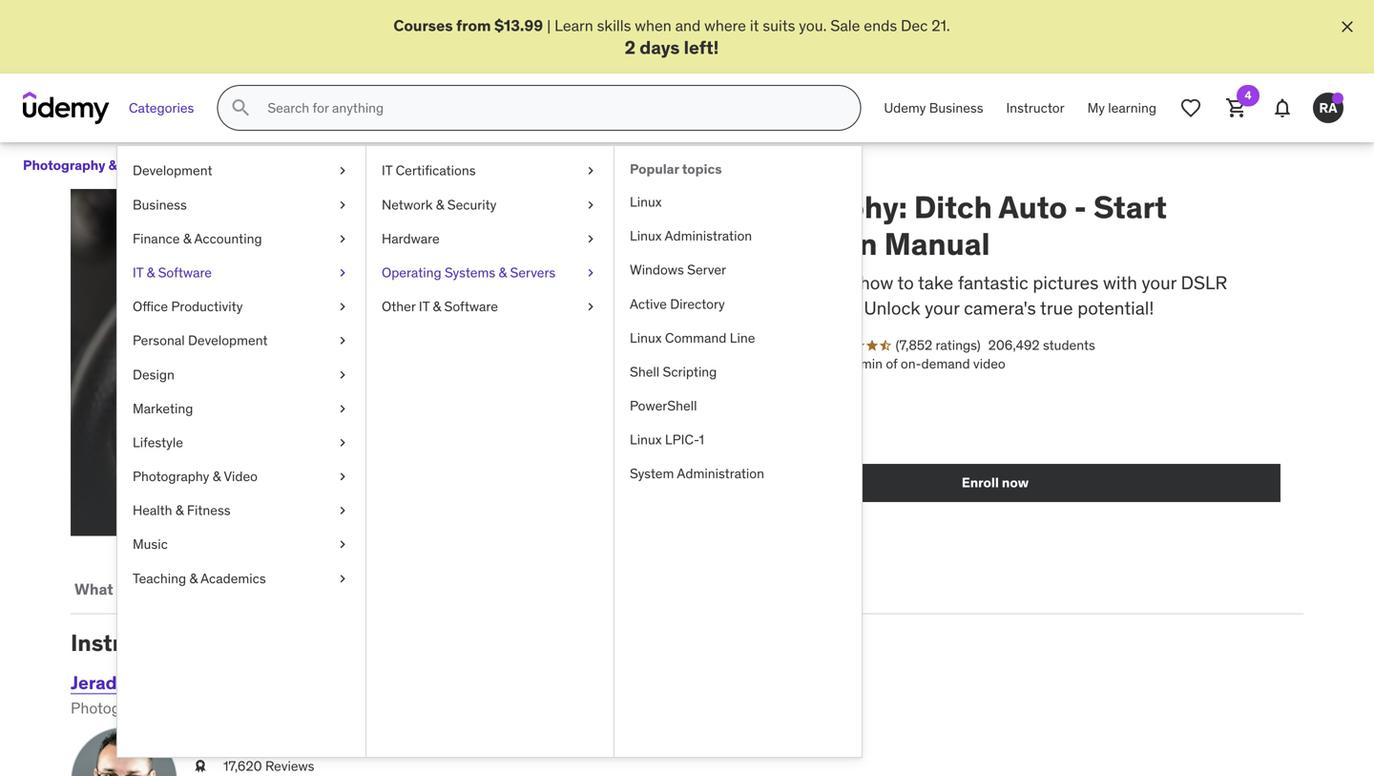 Task type: locate. For each thing, give the bounding box(es) containing it.
my
[[1088, 99, 1106, 116]]

xsmall image inside hardware link
[[583, 230, 599, 248]]

0 horizontal spatial your
[[925, 296, 960, 319]]

& up office
[[147, 264, 155, 281]]

hardware link
[[367, 222, 614, 256]]

enroll now
[[962, 474, 1029, 491]]

xsmall image inside music link
[[335, 535, 350, 554]]

photography link
[[179, 154, 262, 178], [285, 154, 367, 178]]

scripting
[[663, 363, 717, 380]]

xsmall image inside health & fitness link
[[335, 501, 350, 520]]

xsmall image inside it & software link
[[335, 264, 350, 282]]

xsmall image for personal development
[[335, 331, 350, 350]]

take
[[919, 271, 954, 294]]

business
[[930, 99, 984, 116], [133, 196, 187, 213]]

1 vertical spatial reviews
[[265, 758, 315, 775]]

shell scripting
[[630, 363, 717, 380]]

popular topics
[[630, 161, 722, 178]]

0 horizontal spatial instructor
[[71, 629, 180, 657]]

powershell link
[[615, 389, 862, 423]]

& down udemy image
[[108, 157, 117, 174]]

learn inside photography: ditch auto - start shooting in manual ditch auto & learn how to take fantastic pictures with your dslr camera in manual. unlock your camera's true potential!
[[815, 271, 856, 294]]

xsmall image inside it certifications link
[[583, 162, 599, 180]]

free
[[718, 339, 743, 354]]

linux
[[630, 193, 662, 211], [630, 227, 662, 245], [630, 329, 662, 346], [630, 431, 662, 448]]

business link
[[117, 188, 366, 222]]

now
[[1003, 474, 1029, 491]]

206,492 students 4hr 41min of on-demand video
[[825, 337, 1096, 372]]

your right the with
[[1142, 271, 1177, 294]]

academics
[[201, 570, 266, 587]]

0 horizontal spatial auto
[[757, 271, 796, 294]]

0 vertical spatial reviews
[[353, 579, 414, 599]]

xsmall image for network & security
[[583, 196, 599, 214]]

music
[[133, 536, 168, 553]]

xsmall image inside finance & accounting link
[[335, 230, 350, 248]]

1 horizontal spatial ditch
[[915, 188, 993, 226]]

0 vertical spatial administration
[[665, 227, 753, 245]]

xsmall image inside the design link
[[335, 365, 350, 384]]

linux lpic-1 link
[[615, 423, 862, 457]]

from
[[457, 16, 491, 35]]

xsmall image inside lifestyle link
[[335, 433, 350, 452]]

0 horizontal spatial photography link
[[179, 154, 262, 178]]

xsmall image inside development link
[[335, 162, 350, 180]]

1 vertical spatial development
[[188, 332, 268, 349]]

0 vertical spatial auto
[[999, 188, 1068, 226]]

it right other
[[419, 298, 430, 315]]

1 horizontal spatial your
[[1142, 271, 1177, 294]]

0 vertical spatial your
[[1142, 271, 1177, 294]]

notifications image
[[1272, 97, 1295, 120]]

xsmall image inside personal development link
[[335, 331, 350, 350]]

auto left -
[[999, 188, 1068, 226]]

1 photography link from the left
[[179, 154, 262, 178]]

camera
[[710, 296, 774, 319]]

0 horizontal spatial it
[[133, 264, 143, 281]]

of
[[886, 355, 898, 372]]

1 horizontal spatial business
[[930, 99, 984, 116]]

0 horizontal spatial video
[[120, 157, 156, 174]]

and
[[676, 16, 701, 35]]

office productivity link
[[117, 290, 366, 324]]

in up how
[[851, 225, 878, 263]]

lifestyle link
[[117, 426, 366, 460]]

& up the fitness
[[213, 468, 221, 485]]

photography & video link up the fitness
[[117, 460, 366, 494]]

1 horizontal spatial in
[[851, 225, 878, 263]]

1 vertical spatial auto
[[757, 271, 796, 294]]

1 horizontal spatial reviews
[[353, 579, 414, 599]]

father
[[452, 698, 496, 718]]

it up office
[[133, 264, 143, 281]]

& left security
[[436, 196, 444, 213]]

xsmall image inside business link
[[335, 196, 350, 214]]

hill
[[121, 671, 150, 694]]

courses from $13.99 | learn skills when and where it suits you. sale ends dec 21. 2 days left!
[[394, 16, 951, 59]]

0 horizontal spatial software
[[158, 264, 212, 281]]

1 vertical spatial video
[[224, 468, 258, 485]]

software up office productivity
[[158, 264, 212, 281]]

learn
[[815, 271, 856, 294], [159, 579, 196, 599]]

2 linux from the top
[[630, 227, 662, 245]]

finance & accounting
[[133, 230, 262, 247]]

software
[[158, 264, 212, 281], [444, 298, 498, 315]]

it & software
[[133, 264, 212, 281]]

jerad hill photography, web designer, online marketer, husband, father
[[71, 671, 496, 718]]

directory
[[671, 295, 725, 312]]

accounting
[[194, 230, 262, 247]]

xsmall image for music
[[335, 535, 350, 554]]

administration up server
[[665, 227, 753, 245]]

video down categories dropdown button
[[120, 157, 156, 174]]

&
[[108, 157, 117, 174], [436, 196, 444, 213], [183, 230, 191, 247], [147, 264, 155, 281], [499, 264, 507, 281], [800, 271, 811, 294], [433, 298, 441, 315], [213, 468, 221, 485], [176, 502, 184, 519], [190, 570, 198, 587]]

jerad
[[71, 671, 117, 694]]

submit search image
[[229, 97, 252, 120]]

it up network at the left of page
[[382, 162, 393, 179]]

xsmall image for development
[[335, 162, 350, 180]]

linux command line link
[[615, 321, 862, 355]]

music link
[[117, 528, 366, 562]]

0 vertical spatial in
[[851, 225, 878, 263]]

linux up 'system'
[[630, 431, 662, 448]]

network & security link
[[367, 188, 614, 222]]

instructor link
[[995, 85, 1077, 131]]

instructor left my
[[1007, 99, 1065, 116]]

linux inside "link"
[[630, 329, 662, 346]]

& up manual.
[[800, 271, 811, 294]]

photography & video up health & fitness
[[133, 468, 258, 485]]

personal development
[[133, 332, 268, 349]]

ra
[[1320, 99, 1338, 116]]

photography & video link
[[23, 154, 156, 178], [117, 460, 366, 494]]

1 vertical spatial your
[[925, 296, 960, 319]]

1 horizontal spatial learn
[[815, 271, 856, 294]]

udemy image
[[23, 92, 110, 124]]

jerad hill link
[[71, 671, 150, 694]]

|
[[547, 16, 551, 35]]

2 horizontal spatial it
[[419, 298, 430, 315]]

xsmall image for finance & accounting
[[335, 230, 350, 248]]

1 horizontal spatial it
[[382, 162, 393, 179]]

english
[[816, 408, 860, 426]]

in
[[851, 225, 878, 263], [778, 296, 793, 319]]

linux for linux lpic-1
[[630, 431, 662, 448]]

teaching
[[133, 570, 186, 587]]

it
[[382, 162, 393, 179], [133, 264, 143, 281], [419, 298, 430, 315]]

ditch up camera on the right top of page
[[710, 271, 753, 294]]

reviews right 17,620
[[265, 758, 315, 775]]

1 vertical spatial instructor
[[71, 629, 180, 657]]

1 vertical spatial photography & video
[[133, 468, 258, 485]]

my learning
[[1088, 99, 1157, 116]]

administration for system administration
[[677, 465, 765, 482]]

0 horizontal spatial in
[[778, 296, 793, 319]]

skills
[[597, 16, 632, 35]]

Search for anything text field
[[264, 92, 838, 124]]

xsmall image inside office productivity link
[[335, 297, 350, 316]]

4
[[1245, 88, 1252, 103]]

0 vertical spatial video
[[120, 157, 156, 174]]

development inside development link
[[133, 162, 213, 179]]

it for it certifications
[[382, 162, 393, 179]]

categories button
[[117, 85, 206, 131]]

photography & video down udemy image
[[23, 157, 156, 174]]

1 linux from the top
[[630, 193, 662, 211]]

xsmall image inside other it & software link
[[583, 297, 599, 316]]

system
[[630, 465, 674, 482]]

1 vertical spatial ditch
[[710, 271, 753, 294]]

hardware
[[382, 230, 440, 247]]

2 photography link from the left
[[285, 154, 367, 178]]

xsmall image inside operating systems & servers link
[[583, 264, 599, 282]]

0 horizontal spatial learn
[[159, 579, 196, 599]]

it certifications link
[[367, 154, 614, 188]]

xsmall image inside marketing link
[[335, 399, 350, 418]]

auto down the shooting
[[757, 271, 796, 294]]

systems
[[445, 264, 496, 281]]

photography & video
[[23, 157, 156, 174], [133, 468, 258, 485]]

0 horizontal spatial ditch
[[710, 271, 753, 294]]

software down systems
[[444, 298, 498, 315]]

1 horizontal spatial auto
[[999, 188, 1068, 226]]

close image
[[1339, 17, 1358, 36]]

xsmall image inside network & security link
[[583, 196, 599, 214]]

line
[[730, 329, 756, 346]]

1 horizontal spatial video
[[224, 468, 258, 485]]

0 vertical spatial ditch
[[915, 188, 993, 226]]

1 horizontal spatial photography link
[[285, 154, 367, 178]]

operating systems & servers
[[382, 264, 556, 281]]

active directory
[[630, 295, 725, 312]]

xsmall image
[[160, 159, 175, 174], [583, 162, 599, 180], [335, 230, 350, 248], [583, 230, 599, 248], [583, 264, 599, 282], [583, 297, 599, 316], [335, 365, 350, 384], [335, 467, 350, 486], [335, 501, 350, 520]]

4 linux from the top
[[630, 431, 662, 448]]

it for it & software
[[133, 264, 143, 281]]

1 vertical spatial learn
[[159, 579, 196, 599]]

business up the finance
[[133, 196, 187, 213]]

video down lifestyle link
[[224, 468, 258, 485]]

linux for linux administration
[[630, 227, 662, 245]]

health & fitness
[[133, 502, 231, 519]]

business right udemy
[[930, 99, 984, 116]]

linux up windows
[[630, 227, 662, 245]]

finance & accounting link
[[117, 222, 366, 256]]

instructor up hill
[[71, 629, 180, 657]]

2
[[625, 36, 636, 59]]

udemy business link
[[873, 85, 995, 131]]

windows
[[630, 261, 684, 279]]

0 vertical spatial learn
[[815, 271, 856, 294]]

1 horizontal spatial software
[[444, 298, 498, 315]]

tutorial
[[745, 339, 787, 354]]

xsmall image inside photography & video 'link'
[[335, 467, 350, 486]]

learn up manual.
[[815, 271, 856, 294]]

marketer,
[[315, 698, 379, 718]]

ditch
[[915, 188, 993, 226], [710, 271, 753, 294]]

shopping cart with 4 items image
[[1226, 97, 1249, 120]]

server
[[688, 261, 727, 279]]

xsmall image inside the teaching & academics link
[[335, 569, 350, 588]]

xsmall image
[[335, 162, 350, 180], [335, 196, 350, 214], [583, 196, 599, 214], [335, 264, 350, 282], [335, 297, 350, 316], [335, 331, 350, 350], [335, 399, 350, 418], [335, 433, 350, 452], [335, 535, 350, 554], [335, 569, 350, 588], [193, 757, 208, 776]]

administration for linux administration
[[665, 227, 753, 245]]

learn right you'll
[[159, 579, 196, 599]]

reviews button
[[349, 567, 417, 612]]

linux up 'shell'
[[630, 329, 662, 346]]

ends
[[864, 16, 898, 35]]

0 vertical spatial development
[[133, 162, 213, 179]]

& right other
[[433, 298, 441, 315]]

your down the take
[[925, 296, 960, 319]]

shooting
[[710, 225, 844, 263]]

xsmall image for health & fitness
[[335, 501, 350, 520]]

photography & video link down udemy image
[[23, 154, 156, 178]]

how
[[860, 271, 894, 294]]

1 vertical spatial business
[[133, 196, 187, 213]]

1 vertical spatial administration
[[677, 465, 765, 482]]

development down categories dropdown button
[[133, 162, 213, 179]]

xsmall image for it certifications
[[583, 162, 599, 180]]

development down office productivity link on the left top of page
[[188, 332, 268, 349]]

administration down the linux lpic-1 link
[[677, 465, 765, 482]]

xsmall image for lifestyle
[[335, 433, 350, 452]]

2 vertical spatial it
[[419, 298, 430, 315]]

linux down popular
[[630, 193, 662, 211]]

you'll
[[117, 579, 155, 599]]

reviews down "this" in the left of the page
[[353, 579, 414, 599]]

in up tutorial
[[778, 296, 793, 319]]

3 linux from the top
[[630, 329, 662, 346]]

0 vertical spatial it
[[382, 162, 393, 179]]

ditch up the take
[[915, 188, 993, 226]]

design
[[133, 366, 175, 383]]

1 vertical spatial it
[[133, 264, 143, 281]]

other it & software link
[[367, 290, 614, 324]]

0 vertical spatial instructor
[[1007, 99, 1065, 116]]

xsmall image for other it & software
[[583, 297, 599, 316]]



Task type: describe. For each thing, give the bounding box(es) containing it.
personal development link
[[117, 324, 366, 358]]

xsmall image for business
[[335, 196, 350, 214]]

xsmall image for office productivity
[[335, 297, 350, 316]]

reviews inside button
[[353, 579, 414, 599]]

active directory link
[[615, 287, 862, 321]]

1 vertical spatial software
[[444, 298, 498, 315]]

health
[[133, 502, 172, 519]]

what you'll learn
[[74, 579, 196, 599]]

categories
[[129, 99, 194, 116]]

xsmall image for marketing
[[335, 399, 350, 418]]

free tutorial
[[718, 339, 787, 354]]

preview
[[308, 501, 366, 521]]

linux command line
[[630, 329, 756, 346]]

learn inside what you'll learn button
[[159, 579, 196, 599]]

photography:
[[710, 188, 908, 226]]

what
[[74, 579, 113, 599]]

my learning link
[[1077, 85, 1169, 131]]

you have alerts image
[[1333, 93, 1344, 104]]

potential!
[[1078, 296, 1155, 319]]

development link
[[117, 154, 366, 188]]

& left servers
[[499, 264, 507, 281]]

lifestyle
[[133, 434, 183, 451]]

0 vertical spatial software
[[158, 264, 212, 281]]

1 vertical spatial in
[[778, 296, 793, 319]]

0 horizontal spatial business
[[133, 196, 187, 213]]

enroll now button
[[710, 464, 1281, 502]]

start
[[1094, 188, 1168, 226]]

what you'll learn button
[[71, 567, 199, 612]]

development inside personal development link
[[188, 332, 268, 349]]

0 horizontal spatial reviews
[[265, 758, 315, 775]]

operating systems & servers link
[[367, 256, 614, 290]]

xsmall image for operating systems & servers
[[583, 264, 599, 282]]

manual.
[[797, 296, 860, 319]]

true
[[1041, 296, 1074, 319]]

& right the finance
[[183, 230, 191, 247]]

web
[[165, 698, 195, 718]]

content
[[273, 579, 330, 599]]

xsmall image for hardware
[[583, 230, 599, 248]]

finance
[[133, 230, 180, 247]]

41min
[[848, 355, 883, 372]]

system administration
[[630, 465, 765, 482]]

system administration link
[[615, 457, 862, 491]]

sale
[[831, 16, 861, 35]]

course
[[401, 501, 450, 521]]

marketing
[[133, 400, 193, 417]]

design link
[[117, 358, 366, 392]]

linux administration link
[[615, 219, 862, 253]]

ra link
[[1306, 85, 1352, 131]]

network & security
[[382, 196, 497, 213]]

wishlist image
[[1180, 97, 1203, 120]]

topics
[[682, 161, 722, 178]]

it certifications
[[382, 162, 476, 179]]

courses
[[394, 16, 453, 35]]

certifications
[[396, 162, 476, 179]]

dslr
[[1182, 271, 1228, 294]]

17,620 reviews
[[223, 758, 315, 775]]

xsmall image for design
[[335, 365, 350, 384]]

video
[[974, 355, 1006, 372]]

linux link
[[615, 185, 862, 219]]

when
[[635, 16, 672, 35]]

enroll
[[962, 474, 1000, 491]]

linux administration
[[630, 227, 753, 245]]

4hr
[[825, 355, 845, 372]]

dec
[[901, 16, 928, 35]]

learning
[[1109, 99, 1157, 116]]

popular
[[630, 161, 679, 178]]

this
[[370, 501, 397, 521]]

security
[[448, 196, 497, 213]]

1 vertical spatial photography & video link
[[117, 460, 366, 494]]

office productivity
[[133, 298, 243, 315]]

windows server
[[630, 261, 727, 279]]

course content
[[218, 579, 330, 599]]

left!
[[684, 36, 719, 59]]

206,492
[[989, 337, 1040, 354]]

udemy business
[[884, 99, 984, 116]]

lpic-
[[665, 431, 699, 448]]

fantastic
[[958, 271, 1029, 294]]

0 vertical spatial photography & video
[[23, 157, 156, 174]]

21.
[[932, 16, 951, 35]]

17,620
[[223, 758, 262, 775]]

course
[[218, 579, 270, 599]]

1 horizontal spatial instructor
[[1007, 99, 1065, 116]]

with
[[1104, 271, 1138, 294]]

it & software link
[[117, 256, 366, 290]]

suits
[[763, 16, 796, 35]]

personal
[[133, 332, 185, 349]]

operating
[[382, 264, 442, 281]]

xsmall image for teaching & academics
[[335, 569, 350, 588]]

0 vertical spatial photography & video link
[[23, 154, 156, 178]]

active
[[630, 295, 667, 312]]

& right teaching
[[190, 570, 198, 587]]

linux for linux command line
[[630, 329, 662, 346]]

marketing link
[[117, 392, 366, 426]]

operating systems & servers element
[[614, 146, 862, 757]]

students
[[1044, 337, 1096, 354]]

xsmall image for photography & video
[[335, 467, 350, 486]]

& inside photography: ditch auto - start shooting in manual ditch auto & learn how to take fantastic pictures with your dslr camera in manual. unlock your camera's true potential!
[[800, 271, 811, 294]]

xsmall image for it & software
[[335, 264, 350, 282]]

& right health
[[176, 502, 184, 519]]

it
[[750, 16, 760, 35]]

photography & video inside 'link'
[[133, 468, 258, 485]]

linux for linux
[[630, 193, 662, 211]]

0 vertical spatial business
[[930, 99, 984, 116]]

command
[[665, 329, 727, 346]]

shell scripting link
[[615, 355, 862, 389]]

preview this course button
[[71, 189, 687, 536]]



Task type: vqa. For each thing, say whether or not it's contained in the screenshot.
IT to the right
yes



